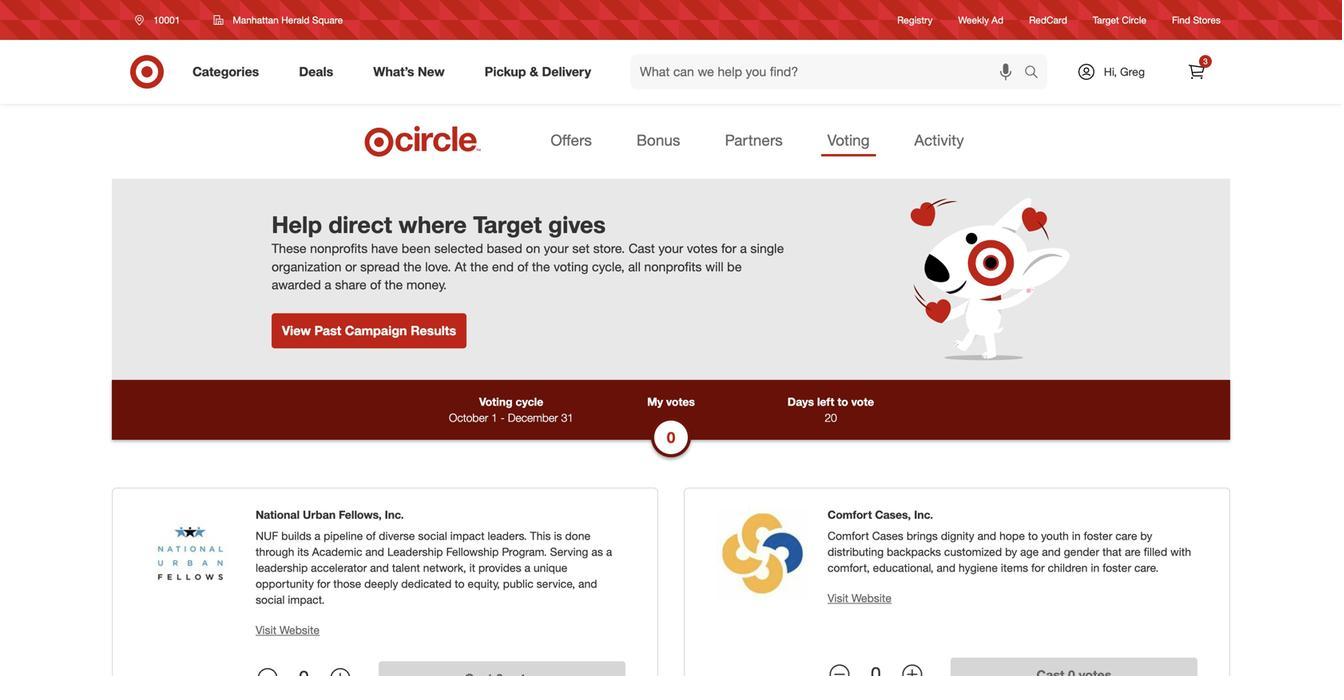 Task type: vqa. For each thing, say whether or not it's contained in the screenshot.
View Past Campaign Results link
yes



Task type: locate. For each thing, give the bounding box(es) containing it.
accelerator
[[311, 562, 367, 576]]

a right builds
[[315, 530, 321, 544]]

visit website for national urban fellows, inc. nuf builds a pipeline of diverse social impact leaders.  this is done through its academic and leadership fellowship program. serving as a leadership accelerator and talent network, it provides a unique opportunity for those deeply dedicated to equity, public service, and social impact.
[[256, 624, 320, 638]]

1 horizontal spatial your
[[659, 241, 684, 257]]

1 horizontal spatial visit website
[[828, 592, 892, 606]]

in up gender
[[1072, 530, 1081, 544]]

2 vertical spatial to
[[455, 577, 465, 591]]

inc. up diverse
[[385, 508, 404, 522]]

have
[[371, 241, 398, 257]]

1 horizontal spatial voting
[[828, 131, 870, 149]]

0 horizontal spatial by
[[1006, 546, 1018, 560]]

1 vertical spatial comfort
[[828, 530, 869, 544]]

target up based
[[473, 211, 542, 239]]

1 horizontal spatial inc.
[[914, 508, 934, 522]]

0 vertical spatial visit
[[828, 592, 849, 606]]

visit website down the comfort,
[[828, 592, 892, 606]]

1 vertical spatial visit
[[256, 624, 277, 638]]

leadership
[[256, 562, 308, 576]]

help
[[272, 211, 322, 239]]

ad
[[992, 14, 1004, 26]]

website for leadership
[[280, 624, 320, 638]]

that
[[1103, 546, 1122, 560]]

social up leadership
[[418, 530, 447, 544]]

in down gender
[[1091, 562, 1100, 576]]

nonprofits up or
[[310, 241, 368, 257]]

bonus link
[[630, 126, 687, 157]]

0 horizontal spatial in
[[1072, 530, 1081, 544]]

a down program.
[[525, 562, 531, 576]]

by up filled
[[1141, 530, 1153, 544]]

voting down what can we help you find? suggestions appear below "search field"
[[828, 131, 870, 149]]

visit website down impact. on the left bottom of page
[[256, 624, 320, 638]]

0 horizontal spatial visit
[[256, 624, 277, 638]]

voting link
[[821, 126, 876, 157]]

of
[[518, 259, 529, 275], [370, 277, 381, 293], [366, 530, 376, 544]]

1 horizontal spatial to
[[838, 395, 849, 409]]

leaders.
[[488, 530, 527, 544]]

1 vertical spatial visit website
[[256, 624, 320, 638]]

and
[[978, 530, 997, 544], [366, 546, 384, 560], [1042, 546, 1061, 560], [370, 562, 389, 576], [937, 562, 956, 576], [579, 577, 597, 591]]

the
[[404, 259, 422, 275], [470, 259, 489, 275], [532, 259, 550, 275], [385, 277, 403, 293]]

visit website link
[[828, 592, 892, 606], [256, 624, 320, 638]]

0 horizontal spatial website
[[280, 624, 320, 638]]

2 horizontal spatial for
[[1032, 562, 1045, 576]]

1 vertical spatial of
[[370, 277, 381, 293]]

2 vertical spatial for
[[317, 577, 330, 591]]

visit for nuf builds a pipeline of diverse social impact leaders.  this is done through its academic and leadership fellowship program. serving as a leadership accelerator and talent network, it provides a unique opportunity for those deeply dedicated to equity, public service, and social impact.
[[256, 624, 277, 638]]

1 vertical spatial social
[[256, 593, 285, 607]]

1 horizontal spatial by
[[1141, 530, 1153, 544]]

website down the comfort,
[[852, 592, 892, 606]]

and up deeply
[[370, 562, 389, 576]]

cases
[[873, 530, 904, 544]]

1 vertical spatial by
[[1006, 546, 1018, 560]]

children
[[1048, 562, 1088, 576]]

visit website link down impact. on the left bottom of page
[[256, 624, 320, 638]]

1 horizontal spatial for
[[722, 241, 737, 257]]

0 vertical spatial to
[[838, 395, 849, 409]]

0 horizontal spatial for
[[317, 577, 330, 591]]

voting up 1
[[479, 395, 513, 409]]

this
[[530, 530, 551, 544]]

and up customized
[[978, 530, 997, 544]]

for down age on the bottom right of the page
[[1032, 562, 1045, 576]]

1 vertical spatial website
[[280, 624, 320, 638]]

herald
[[281, 14, 310, 26]]

0 vertical spatial in
[[1072, 530, 1081, 544]]

offers link
[[544, 126, 599, 157]]

the down been
[[404, 259, 422, 275]]

foster down that
[[1103, 562, 1132, 576]]

of down 'spread'
[[370, 277, 381, 293]]

1 horizontal spatial website
[[852, 592, 892, 606]]

delivery
[[542, 64, 591, 80]]

find stores link
[[1173, 13, 1221, 27]]

impact
[[450, 530, 485, 544]]

distributing
[[828, 546, 884, 560]]

website down impact. on the left bottom of page
[[280, 624, 320, 638]]

those
[[334, 577, 361, 591]]

voting inside 'link'
[[828, 131, 870, 149]]

2 inc. from the left
[[914, 508, 934, 522]]

these
[[272, 241, 307, 257]]

31
[[561, 411, 574, 425]]

votes up will in the right of the page
[[687, 241, 718, 257]]

share
[[335, 277, 367, 293]]

0 vertical spatial nonprofits
[[310, 241, 368, 257]]

1 horizontal spatial target
[[1093, 14, 1120, 26]]

0 horizontal spatial visit website
[[256, 624, 320, 638]]

visit website link down the comfort,
[[828, 592, 892, 606]]

0 horizontal spatial target
[[473, 211, 542, 239]]

days
[[788, 395, 814, 409]]

to up age on the bottom right of the page
[[1029, 530, 1038, 544]]

inc. inside comfort cases, inc. comfort cases brings dignity and hope to youth in foster care by distributing backpacks customized by age and gender that are filled with comfort, educational, and hygiene items for children in foster care.
[[914, 508, 934, 522]]

diverse
[[379, 530, 415, 544]]

foster
[[1084, 530, 1113, 544], [1103, 562, 1132, 576]]

selected
[[434, 241, 483, 257]]

manhattan
[[233, 14, 279, 26]]

of down "fellows,"
[[366, 530, 376, 544]]

care.
[[1135, 562, 1159, 576]]

at
[[455, 259, 467, 275]]

square
[[312, 14, 343, 26]]

for inside help direct where target gives these nonprofits have been selected based on your set store. cast your votes for a single organization or spread the love. at the end of the voting cycle, all nonprofits will be awarded a share of the money.
[[722, 241, 737, 257]]

by
[[1141, 530, 1153, 544], [1006, 546, 1018, 560]]

manhattan herald square button
[[203, 6, 353, 34]]

0 vertical spatial for
[[722, 241, 737, 257]]

what's new
[[373, 64, 445, 80]]

help direct where target gives these nonprofits have been selected based on your set store. cast your votes for a single organization or spread the love. at the end of the voting cycle, all nonprofits will be awarded a share of the money.
[[272, 211, 784, 293]]

visit down opportunity
[[256, 624, 277, 638]]

1 vertical spatial to
[[1029, 530, 1038, 544]]

impact.
[[288, 593, 325, 607]]

target left circle
[[1093, 14, 1120, 26]]

for up be in the top right of the page
[[722, 241, 737, 257]]

10001
[[153, 14, 180, 26]]

1 vertical spatial foster
[[1103, 562, 1132, 576]]

0 vertical spatial voting
[[828, 131, 870, 149]]

inc. up brings
[[914, 508, 934, 522]]

1 vertical spatial target
[[473, 211, 542, 239]]

1 horizontal spatial visit website link
[[828, 592, 892, 606]]

past
[[315, 323, 341, 339]]

0 vertical spatial comfort
[[828, 508, 872, 522]]

voting for voting cycle october 1 - december 31
[[479, 395, 513, 409]]

december
[[508, 411, 558, 425]]

visit down the comfort,
[[828, 592, 849, 606]]

and down youth
[[1042, 546, 1061, 560]]

1
[[492, 411, 498, 425]]

your right "cast"
[[659, 241, 684, 257]]

to
[[838, 395, 849, 409], [1029, 530, 1038, 544], [455, 577, 465, 591]]

0 vertical spatial website
[[852, 592, 892, 606]]

-
[[501, 411, 505, 425]]

public
[[503, 577, 534, 591]]

of right end
[[518, 259, 529, 275]]

0 horizontal spatial your
[[544, 241, 569, 257]]

hope
[[1000, 530, 1025, 544]]

your right on
[[544, 241, 569, 257]]

pipeline
[[324, 530, 363, 544]]

&
[[530, 64, 539, 80]]

through
[[256, 546, 294, 560]]

search
[[1017, 66, 1056, 81]]

by down hope
[[1006, 546, 1018, 560]]

categories
[[193, 64, 259, 80]]

find stores
[[1173, 14, 1221, 26]]

and down customized
[[937, 562, 956, 576]]

1 horizontal spatial visit
[[828, 592, 849, 606]]

3
[[1204, 56, 1208, 66]]

foster up that
[[1084, 530, 1113, 544]]

1 horizontal spatial nonprofits
[[644, 259, 702, 275]]

0 horizontal spatial social
[[256, 593, 285, 607]]

votes right my
[[666, 395, 695, 409]]

1 vertical spatial visit website link
[[256, 624, 320, 638]]

for
[[722, 241, 737, 257], [1032, 562, 1045, 576], [317, 577, 330, 591]]

1 horizontal spatial social
[[418, 530, 447, 544]]

days left to vote 20
[[788, 395, 874, 425]]

0
[[667, 429, 676, 447]]

target circle logo image
[[362, 125, 484, 158]]

for down accelerator
[[317, 577, 330, 591]]

nonprofits down "cast"
[[644, 259, 702, 275]]

deals link
[[285, 54, 353, 90]]

items
[[1001, 562, 1029, 576]]

to right left
[[838, 395, 849, 409]]

bonus
[[637, 131, 680, 149]]

1 vertical spatial votes
[[666, 395, 695, 409]]

1 horizontal spatial in
[[1091, 562, 1100, 576]]

0 horizontal spatial voting
[[479, 395, 513, 409]]

what's new link
[[360, 54, 465, 90]]

website
[[852, 592, 892, 606], [280, 624, 320, 638]]

the right at
[[470, 259, 489, 275]]

1 inc. from the left
[[385, 508, 404, 522]]

opportunity
[[256, 577, 314, 591]]

age
[[1021, 546, 1039, 560]]

of inside "national urban fellows, inc. nuf builds a pipeline of diverse social impact leaders.  this is done through its academic and leadership fellowship program. serving as a leadership accelerator and talent network, it provides a unique opportunity for those deeply dedicated to equity, public service, and social impact."
[[366, 530, 376, 544]]

1 vertical spatial for
[[1032, 562, 1045, 576]]

0 horizontal spatial inc.
[[385, 508, 404, 522]]

direct
[[329, 211, 392, 239]]

0 vertical spatial visit website link
[[828, 592, 892, 606]]

unique
[[534, 562, 568, 576]]

0 vertical spatial visit website
[[828, 592, 892, 606]]

voting inside voting cycle october 1 - december 31
[[479, 395, 513, 409]]

2 vertical spatial of
[[366, 530, 376, 544]]

1 vertical spatial voting
[[479, 395, 513, 409]]

the down on
[[532, 259, 550, 275]]

0 horizontal spatial nonprofits
[[310, 241, 368, 257]]

to down network, in the left bottom of the page
[[455, 577, 465, 591]]

network,
[[423, 562, 466, 576]]

2 horizontal spatial to
[[1029, 530, 1038, 544]]

social down opportunity
[[256, 593, 285, 607]]

money.
[[407, 277, 447, 293]]

nuf
[[256, 530, 278, 544]]

0 horizontal spatial visit website link
[[256, 624, 320, 638]]

0 vertical spatial votes
[[687, 241, 718, 257]]

target
[[1093, 14, 1120, 26], [473, 211, 542, 239]]

0 horizontal spatial to
[[455, 577, 465, 591]]



Task type: describe. For each thing, give the bounding box(es) containing it.
pickup & delivery link
[[471, 54, 611, 90]]

circle
[[1122, 14, 1147, 26]]

0 vertical spatial by
[[1141, 530, 1153, 544]]

set
[[572, 241, 590, 257]]

organization
[[272, 259, 342, 275]]

a up be in the top right of the page
[[740, 241, 747, 257]]

done
[[565, 530, 591, 544]]

spread
[[360, 259, 400, 275]]

target circle link
[[1093, 13, 1147, 27]]

cycle,
[[592, 259, 625, 275]]

filled
[[1144, 546, 1168, 560]]

activity
[[915, 131, 964, 149]]

1 vertical spatial nonprofits
[[644, 259, 702, 275]]

visit website for comfort cases, inc. comfort cases brings dignity and hope to youth in foster care by distributing backpacks customized by age and gender that are filled with comfort, educational, and hygiene items for children in foster care.
[[828, 592, 892, 606]]

view
[[282, 323, 311, 339]]

deals
[[299, 64, 333, 80]]

leadership
[[388, 546, 443, 560]]

weekly
[[959, 14, 989, 26]]

all
[[628, 259, 641, 275]]

pickup & delivery
[[485, 64, 591, 80]]

on
[[526, 241, 541, 257]]

registry link
[[898, 13, 933, 27]]

what's
[[373, 64, 414, 80]]

weekly ad link
[[959, 13, 1004, 27]]

dignity
[[941, 530, 975, 544]]

1 comfort from the top
[[828, 508, 872, 522]]

hygiene
[[959, 562, 998, 576]]

and down diverse
[[366, 546, 384, 560]]

stores
[[1194, 14, 1221, 26]]

as
[[592, 546, 603, 560]]

view past campaign results
[[282, 323, 456, 339]]

my votes
[[647, 395, 695, 409]]

manhattan herald square
[[233, 14, 343, 26]]

1 vertical spatial in
[[1091, 562, 1100, 576]]

a right as
[[606, 546, 612, 560]]

october
[[449, 411, 488, 425]]

voting for voting
[[828, 131, 870, 149]]

target circle
[[1093, 14, 1147, 26]]

with
[[1171, 546, 1192, 560]]

comfort,
[[828, 562, 870, 576]]

vote
[[852, 395, 874, 409]]

0 vertical spatial target
[[1093, 14, 1120, 26]]

builds
[[281, 530, 312, 544]]

and right service,
[[579, 577, 597, 591]]

hi, greg
[[1104, 65, 1145, 79]]

1 your from the left
[[544, 241, 569, 257]]

is
[[554, 530, 562, 544]]

redcard link
[[1030, 13, 1068, 27]]

weekly ad
[[959, 14, 1004, 26]]

care
[[1116, 530, 1138, 544]]

awarded
[[272, 277, 321, 293]]

to inside comfort cases, inc. comfort cases brings dignity and hope to youth in foster care by distributing backpacks customized by age and gender that are filled with comfort, educational, and hygiene items for children in foster care.
[[1029, 530, 1038, 544]]

0 vertical spatial of
[[518, 259, 529, 275]]

offers
[[551, 131, 592, 149]]

national
[[256, 508, 300, 522]]

based
[[487, 241, 523, 257]]

cases,
[[875, 508, 911, 522]]

its
[[298, 546, 309, 560]]

backpacks
[[887, 546, 941, 560]]

0 vertical spatial foster
[[1084, 530, 1113, 544]]

brings
[[907, 530, 938, 544]]

urban
[[303, 508, 336, 522]]

left
[[817, 395, 835, 409]]

2 your from the left
[[659, 241, 684, 257]]

visit website link for national urban fellows, inc. nuf builds a pipeline of diverse social impact leaders.  this is done through its academic and leadership fellowship program. serving as a leadership accelerator and talent network, it provides a unique opportunity for those deeply dedicated to equity, public service, and social impact.
[[256, 624, 320, 638]]

youth
[[1042, 530, 1069, 544]]

website for comfort,
[[852, 592, 892, 606]]

search button
[[1017, 54, 1056, 93]]

or
[[345, 259, 357, 275]]

visit website link for comfort cases, inc. comfort cases brings dignity and hope to youth in foster care by distributing backpacks customized by age and gender that are filled with comfort, educational, and hygiene items for children in foster care.
[[828, 592, 892, 606]]

view past campaign results link
[[272, 314, 467, 349]]

where
[[399, 211, 467, 239]]

a left share
[[325, 277, 332, 293]]

for inside "national urban fellows, inc. nuf builds a pipeline of diverse social impact leaders.  this is done through its academic and leadership fellowship program. serving as a leadership accelerator and talent network, it provides a unique opportunity for those deeply dedicated to equity, public service, and social impact."
[[317, 577, 330, 591]]

for inside comfort cases, inc. comfort cases brings dignity and hope to youth in foster care by distributing backpacks customized by age and gender that are filled with comfort, educational, and hygiene items for children in foster care.
[[1032, 562, 1045, 576]]

serving
[[550, 546, 589, 560]]

categories link
[[179, 54, 279, 90]]

target inside help direct where target gives these nonprofits have been selected based on your set store. cast your votes for a single organization or spread the love. at the end of the voting cycle, all nonprofits will be awarded a share of the money.
[[473, 211, 542, 239]]

3 link
[[1180, 54, 1215, 90]]

registry
[[898, 14, 933, 26]]

it
[[470, 562, 476, 576]]

service,
[[537, 577, 575, 591]]

the down 'spread'
[[385, 277, 403, 293]]

10001 button
[[125, 6, 197, 34]]

voting cycle october 1 - december 31
[[449, 395, 574, 425]]

voting
[[554, 259, 589, 275]]

campaign
[[345, 323, 407, 339]]

gives
[[548, 211, 606, 239]]

comfort cases, inc. comfort cases brings dignity and hope to youth in foster care by distributing backpacks customized by age and gender that are filled with comfort, educational, and hygiene items for children in foster care.
[[828, 508, 1192, 576]]

visit for comfort cases brings dignity and hope to youth in foster care by distributing backpacks customized by age and gender that are filled with comfort, educational, and hygiene items for children in foster care.
[[828, 592, 849, 606]]

love.
[[425, 259, 451, 275]]

results
[[411, 323, 456, 339]]

What can we help you find? suggestions appear below search field
[[631, 54, 1029, 90]]

to inside "national urban fellows, inc. nuf builds a pipeline of diverse social impact leaders.  this is done through its academic and leadership fellowship program. serving as a leadership accelerator and talent network, it provides a unique opportunity for those deeply dedicated to equity, public service, and social impact."
[[455, 577, 465, 591]]

2 comfort from the top
[[828, 530, 869, 544]]

inc. inside "national urban fellows, inc. nuf builds a pipeline of diverse social impact leaders.  this is done through its academic and leadership fellowship program. serving as a leadership accelerator and talent network, it provides a unique opportunity for those deeply dedicated to equity, public service, and social impact."
[[385, 508, 404, 522]]

activity link
[[908, 126, 971, 157]]

to inside days left to vote 20
[[838, 395, 849, 409]]

0 vertical spatial social
[[418, 530, 447, 544]]

cast
[[629, 241, 655, 257]]

votes inside help direct where target gives these nonprofits have been selected based on your set store. cast your votes for a single organization or spread the love. at the end of the voting cycle, all nonprofits will be awarded a share of the money.
[[687, 241, 718, 257]]

will
[[706, 259, 724, 275]]

find
[[1173, 14, 1191, 26]]

partners
[[725, 131, 783, 149]]



